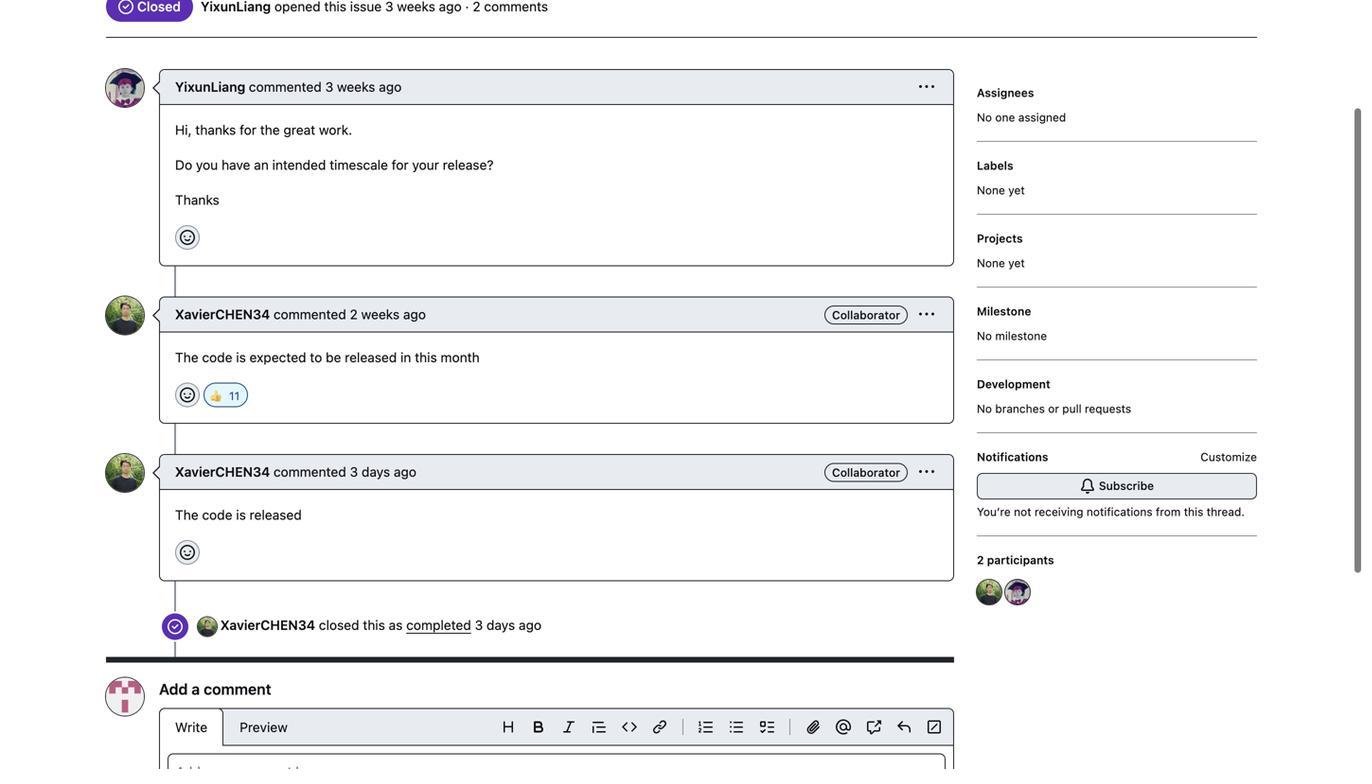 Task type: locate. For each thing, give the bounding box(es) containing it.
1 yet from the top
[[1009, 184, 1025, 197]]

add or remove reactions image down the  code is released
[[180, 545, 195, 561]]

a
[[192, 681, 200, 699]]

3 add or remove reactions element from the top
[[175, 541, 200, 565]]

ago
[[379, 79, 402, 95], [403, 307, 426, 322], [394, 465, 417, 480], [519, 618, 542, 634]]

completed
[[406, 618, 471, 634]]

the for the code is expected to be released in this month
[[175, 350, 199, 366]]

tasklist image
[[760, 720, 775, 735]]

3 no from the top
[[977, 403, 993, 416]]

none down projects
[[977, 257, 1006, 270]]

do
[[175, 157, 192, 173]]

yet
[[1009, 184, 1025, 197], [1009, 257, 1025, 270]]

1 collaborator from the top
[[832, 309, 901, 322]]

have
[[222, 157, 250, 173]]

be
[[326, 350, 341, 366]]

2 vertical spatial xavierchen34
[[220, 618, 315, 634]]

none for labels
[[977, 184, 1006, 197]]

no one assigned
[[977, 111, 1067, 124]]

1 vertical spatial released
[[250, 508, 302, 523]]

none down labels
[[977, 184, 1006, 197]]

is down xavierchen34 commented 3 days ago
[[236, 508, 246, 523]]

preview button
[[224, 709, 304, 747]]

3 for 3 days ago
[[350, 465, 358, 480]]

yixunliang link
[[175, 79, 246, 95]]

weeks for 3
[[337, 79, 375, 95]]

0 horizontal spatial 3
[[325, 79, 334, 95]]

yet down projects
[[1009, 257, 1025, 270]]

receiving
[[1035, 506, 1084, 519]]

0 vertical spatial for
[[240, 122, 257, 138]]

2 yet from the top
[[1009, 257, 1025, 270]]

0 vertical spatial none
[[977, 184, 1006, 197]]

great
[[284, 122, 316, 138]]

participants
[[988, 554, 1055, 567]]

show options image
[[920, 80, 935, 95], [920, 307, 935, 322]]

2 horizontal spatial 3
[[475, 618, 483, 634]]

0 vertical spatial none yet
[[977, 184, 1025, 197]]

to
[[310, 350, 322, 366]]

code
[[202, 350, 233, 366], [202, 508, 233, 523]]

or
[[1049, 403, 1060, 416]]

days
[[362, 465, 390, 480], [487, 618, 515, 634]]

none yet
[[977, 184, 1025, 197], [977, 257, 1025, 270]]

2 vertical spatial add or remove reactions element
[[175, 541, 200, 565]]

1 vertical spatial none
[[977, 257, 1006, 270]]

add or remove reactions element
[[175, 225, 200, 250], [175, 383, 200, 408], [175, 541, 200, 565]]

0 vertical spatial is
[[236, 350, 246, 366]]

reply image
[[897, 720, 912, 735]]

none yet down projects
[[977, 257, 1025, 270]]

hi,  thanks for the great work.
[[175, 122, 352, 138]]

commented for 3 days ago
[[274, 465, 346, 480]]

no inside select milestones element
[[977, 330, 993, 343]]

xavierchen34 link up expected
[[175, 307, 270, 322]]

no left branches
[[977, 403, 993, 416]]

this right from
[[1184, 506, 1204, 519]]

cross reference image
[[867, 720, 882, 735]]

this right in
[[415, 350, 437, 366]]

1 vertical spatial add or remove reactions image
[[180, 545, 195, 561]]

code for expected
[[202, 350, 233, 366]]

assigned
[[1019, 111, 1067, 124]]

0 vertical spatial 3 days ago link
[[350, 465, 417, 480]]

add or remove reactions image
[[180, 230, 195, 245]]

0 vertical spatial add or remove reactions image
[[180, 388, 195, 403]]

issue closed image
[[168, 620, 183, 635]]

the code is expected to be released in this month
[[175, 350, 480, 366]]

timescale
[[330, 157, 388, 173]]

add or remove reactions element down the  code is released
[[175, 541, 200, 565]]

none yet for labels
[[977, 184, 1025, 197]]

no
[[977, 111, 993, 124], [977, 330, 993, 343], [977, 403, 993, 416]]

add or remove reactions image for 2nd add or remove reactions element
[[180, 388, 195, 403]]

11
[[229, 390, 240, 403]]

0 vertical spatial weeks
[[337, 79, 375, 95]]

2 up the code is expected to be released in this month
[[350, 307, 358, 322]]

0 horizontal spatial for
[[240, 122, 257, 138]]

1 vertical spatial 3
[[350, 465, 358, 480]]

none yet down labels
[[977, 184, 1025, 197]]

1 no from the top
[[977, 111, 993, 124]]

commented up to
[[274, 307, 346, 322]]

for left the
[[240, 122, 257, 138]]

xavierchen34 link
[[175, 307, 270, 322], [175, 465, 270, 480], [220, 618, 315, 634]]

list unordered image
[[729, 720, 744, 735]]

0 vertical spatial days
[[362, 465, 390, 480]]

0 horizontal spatial this
[[363, 618, 385, 634]]

one
[[996, 111, 1016, 124]]

@xavierchen34 image
[[106, 455, 144, 492], [977, 581, 1002, 605], [198, 618, 217, 637]]

2 vertical spatial no
[[977, 403, 993, 416]]

weeks up work.
[[337, 79, 375, 95]]

the
[[175, 350, 199, 366], [175, 508, 199, 523]]

0 vertical spatial xavierchen34 link
[[175, 307, 270, 322]]

no inside select assignees element
[[977, 111, 993, 124]]

show options image for @xavierchen34 image
[[920, 307, 935, 322]]

add or remove reactions element down thanks
[[175, 225, 200, 250]]

2 is from the top
[[236, 508, 246, 523]]

add
[[159, 681, 188, 699]]

2 vertical spatial @xavierchen34 image
[[198, 618, 217, 637]]

0 vertical spatial collaborator
[[832, 309, 901, 322]]

1 vertical spatial @xavierchen34 image
[[977, 581, 1002, 605]]

is
[[236, 350, 246, 366], [236, 508, 246, 523]]

2
[[350, 307, 358, 322], [977, 554, 985, 567]]

commented up the  code is released
[[274, 465, 346, 480]]

1 vertical spatial none yet
[[977, 257, 1025, 270]]

1 the from the top
[[175, 350, 199, 366]]

xavierchen34 for released
[[175, 465, 270, 480]]

2 add or remove reactions element from the top
[[175, 383, 200, 408]]

add a comment tab list
[[159, 709, 304, 747]]

3
[[325, 79, 334, 95], [350, 465, 358, 480], [475, 618, 483, 634]]

0 vertical spatial the
[[175, 350, 199, 366]]

0 vertical spatial show options image
[[920, 80, 935, 95]]

2 the from the top
[[175, 508, 199, 523]]

development
[[977, 378, 1051, 391]]

thread.
[[1207, 506, 1245, 519]]

1 vertical spatial commented
[[274, 307, 346, 322]]

1 horizontal spatial released
[[345, 350, 397, 366]]

show options image left milestone
[[920, 307, 935, 322]]

1 horizontal spatial 2
[[977, 554, 985, 567]]

the for the  code is released
[[175, 508, 199, 523]]

2 horizontal spatial this
[[1184, 506, 1204, 519]]

2 vertical spatial 3
[[475, 618, 483, 634]]

write
[[175, 720, 208, 736]]

0 vertical spatial xavierchen34
[[175, 307, 270, 322]]

released down xavierchen34 commented 3 days ago
[[250, 508, 302, 523]]

yet inside "select projects" element
[[1009, 257, 1025, 270]]

2 add or remove reactions image from the top
[[180, 545, 195, 561]]

weeks up the code is expected to be released in this month
[[361, 307, 400, 322]]

1 vertical spatial xavierchen34 link
[[175, 465, 270, 480]]

1 vertical spatial collaborator
[[832, 466, 901, 480]]

yet for projects
[[1009, 257, 1025, 270]]

1 code from the top
[[202, 350, 233, 366]]

xavierchen34
[[175, 307, 270, 322], [175, 465, 270, 480], [220, 618, 315, 634]]

1 vertical spatial the
[[175, 508, 199, 523]]

2 vertical spatial commented
[[274, 465, 346, 480]]

xavierchen34 up the  code is released
[[175, 465, 270, 480]]

0 vertical spatial add or remove reactions element
[[175, 225, 200, 250]]

2 vertical spatial this
[[363, 618, 385, 634]]

1 horizontal spatial 3 days ago link
[[475, 618, 542, 634]]

commented up great
[[249, 79, 322, 95]]

0 vertical spatial no
[[977, 111, 993, 124]]

1 add or remove reactions image from the top
[[180, 388, 195, 403]]

for left your
[[392, 157, 409, 173]]

3 days ago link
[[350, 465, 417, 480], [475, 618, 542, 634]]

completed link
[[406, 618, 471, 634]]

show options image for @yixunliang icon
[[920, 80, 935, 95]]

2 weeks ago link
[[350, 307, 426, 322]]

xavierchen34 commented 2 weeks ago
[[175, 307, 426, 322]]

2 code from the top
[[202, 508, 233, 523]]

0 vertical spatial yet
[[1009, 184, 1025, 197]]

xavierchen34 link up comment
[[220, 618, 315, 634]]

you're
[[977, 506, 1011, 519]]

0 vertical spatial code
[[202, 350, 233, 366]]

1 vertical spatial for
[[392, 157, 409, 173]]

0 vertical spatial commented
[[249, 79, 322, 95]]

1 horizontal spatial this
[[415, 350, 437, 366]]

no left one on the top of page
[[977, 111, 993, 124]]

1 is from the top
[[236, 350, 246, 366]]

1 vertical spatial no
[[977, 330, 993, 343]]

collaborator
[[832, 309, 901, 322], [832, 466, 901, 480]]

yet down labels
[[1009, 184, 1025, 197]]

no down milestone
[[977, 330, 993, 343]]

notifications
[[977, 451, 1049, 464]]

for
[[240, 122, 257, 138], [392, 157, 409, 173]]

none
[[977, 184, 1006, 197], [977, 257, 1006, 270]]

1 none from the top
[[977, 184, 1006, 197]]

this left as
[[363, 618, 385, 634]]

from
[[1156, 506, 1181, 519]]

0 horizontal spatial 2
[[350, 307, 358, 322]]

1 vertical spatial code
[[202, 508, 233, 523]]

xavierchen34 up comment
[[220, 618, 315, 634]]

code up 👍
[[202, 350, 233, 366]]

select assignees element
[[977, 84, 1258, 126]]

show options image left assignees
[[920, 80, 935, 95]]

2 left 'participants' at bottom
[[977, 554, 985, 567]]

xavierchen34 closed this as completed 3 days ago
[[220, 618, 542, 634]]

@yixunliang image
[[1006, 581, 1030, 605]]

1 show options image from the top
[[920, 80, 935, 95]]

1 add or remove reactions element from the top
[[175, 225, 200, 250]]

expected
[[250, 350, 306, 366]]

1 horizontal spatial days
[[487, 618, 515, 634]]

0 horizontal spatial released
[[250, 508, 302, 523]]

ago for xavierchen34 commented 3 days ago
[[394, 465, 417, 480]]

1 vertical spatial weeks
[[361, 307, 400, 322]]

add or remove reactions image
[[180, 388, 195, 403], [180, 545, 195, 561]]

commented
[[249, 79, 322, 95], [274, 307, 346, 322], [274, 465, 346, 480]]

italic image
[[562, 720, 577, 735]]

2 no from the top
[[977, 330, 993, 343]]

xavierchen34 up expected
[[175, 307, 270, 322]]

0 vertical spatial this
[[415, 350, 437, 366]]

released left in
[[345, 350, 397, 366]]

code down xavierchen34 commented 3 days ago
[[202, 508, 233, 523]]

bell image
[[1080, 479, 1096, 494]]

none yet inside "select projects" element
[[977, 257, 1025, 270]]

0 vertical spatial @xavierchen34 image
[[106, 455, 144, 492]]

2 show options image from the top
[[920, 307, 935, 322]]

is left expected
[[236, 350, 246, 366]]

1 vertical spatial this
[[1184, 506, 1204, 519]]

code image
[[622, 720, 637, 735]]

released
[[345, 350, 397, 366], [250, 508, 302, 523]]

1 vertical spatial 3 days ago link
[[475, 618, 542, 634]]

add or remove reactions element left 👍
[[175, 383, 200, 408]]

your
[[412, 157, 439, 173]]

0 horizontal spatial @xavierchen34 image
[[106, 455, 144, 492]]

2 collaborator from the top
[[832, 466, 901, 480]]

bold image
[[531, 720, 546, 735]]

0 vertical spatial 3
[[325, 79, 334, 95]]

milestone
[[977, 305, 1032, 318]]

hi,
[[175, 122, 192, 138]]

weeks for 2
[[361, 307, 400, 322]]

no inside link issues 'element'
[[977, 403, 993, 416]]

add or remove reactions image left 👍
[[180, 388, 195, 403]]

1 vertical spatial xavierchen34
[[175, 465, 270, 480]]

this
[[415, 350, 437, 366], [1184, 506, 1204, 519], [363, 618, 385, 634]]

subscribe
[[1099, 480, 1155, 493]]

1 horizontal spatial 3
[[350, 465, 358, 480]]

0 vertical spatial released
[[345, 350, 397, 366]]

1 none yet from the top
[[977, 184, 1025, 197]]

3 weeks ago link
[[325, 79, 402, 95]]

2 none from the top
[[977, 257, 1006, 270]]

weeks
[[337, 79, 375, 95], [361, 307, 400, 322]]

1 vertical spatial is
[[236, 508, 246, 523]]

1 vertical spatial add or remove reactions element
[[175, 383, 200, 408]]

none inside "select projects" element
[[977, 257, 1006, 270]]

xavierchen34 for expected
[[175, 307, 270, 322]]

preview
[[240, 720, 288, 736]]

add or remove reactions image for 1st add or remove reactions element from the bottom of the page
[[180, 545, 195, 561]]

xavierchen34 link up the  code is released
[[175, 465, 270, 480]]

1 vertical spatial yet
[[1009, 257, 1025, 270]]

2 none yet from the top
[[977, 257, 1025, 270]]

1 vertical spatial show options image
[[920, 307, 935, 322]]

projects
[[977, 232, 1023, 245]]



Task type: vqa. For each thing, say whether or not it's contained in the screenshot.
bottom released
yes



Task type: describe. For each thing, give the bounding box(es) containing it.
requests
[[1085, 403, 1132, 416]]

not
[[1014, 506, 1032, 519]]

heading image
[[501, 720, 516, 735]]

1 horizontal spatial for
[[392, 157, 409, 173]]

0 vertical spatial 2
[[350, 307, 358, 322]]

month
[[441, 350, 480, 366]]

show options image
[[920, 465, 935, 480]]

code for released
[[202, 508, 233, 523]]

no milestone
[[977, 330, 1048, 343]]

no for no branches or pull requests
[[977, 403, 993, 416]]

comment
[[204, 681, 271, 699]]

@xavierchen34 image
[[106, 297, 144, 335]]

2 horizontal spatial @xavierchen34 image
[[977, 581, 1002, 605]]

yixunliang commented 3 weeks ago
[[175, 79, 402, 95]]

the
[[260, 122, 280, 138]]

you're not receiving notifications from this thread.
[[977, 506, 1245, 519]]

no for no milestone
[[977, 330, 993, 343]]

xavierchen34 link for released
[[175, 465, 270, 480]]

customize
[[1201, 451, 1258, 464]]

select milestones element
[[977, 303, 1258, 345]]

collaborator for 2 weeks ago
[[832, 309, 901, 322]]

link image
[[653, 720, 668, 735]]

quote image
[[592, 720, 607, 735]]

thanks
[[195, 122, 236, 138]]

link issues element
[[977, 376, 1258, 418]]

list ordered image
[[699, 720, 714, 735]]

👍 11
[[210, 389, 240, 404]]

2 vertical spatial xavierchen34 link
[[220, 618, 315, 634]]

diff ignored image
[[927, 720, 942, 735]]

xavierchen34 link for expected
[[175, 307, 270, 322]]

@yixunliang image
[[106, 69, 144, 107]]

yixunliang
[[175, 79, 246, 95]]

yet for labels
[[1009, 184, 1025, 197]]

do you have an intended timescale for your release?
[[175, 157, 494, 173]]

status: closed image
[[118, 0, 134, 14]]

mention image
[[836, 720, 851, 735]]

3 for 3 weeks ago
[[325, 79, 334, 95]]

none yet for projects
[[977, 257, 1025, 270]]

collaborator for 3 days ago
[[832, 466, 901, 480]]

is for expected
[[236, 350, 246, 366]]

@stephmara image
[[106, 679, 144, 716]]

ago for yixunliang commented 3 weeks ago
[[379, 79, 402, 95]]

an
[[254, 157, 269, 173]]

intended
[[272, 157, 326, 173]]

pull
[[1063, 403, 1082, 416]]

notifications
[[1087, 506, 1153, 519]]

1 horizontal spatial @xavierchen34 image
[[198, 618, 217, 637]]

work.
[[319, 122, 352, 138]]

release?
[[443, 157, 494, 173]]

1 vertical spatial days
[[487, 618, 515, 634]]

add a comment
[[159, 681, 271, 699]]

subscribe button
[[977, 474, 1258, 500]]

select projects element
[[977, 230, 1258, 272]]

no branches or pull requests
[[977, 403, 1132, 416]]

write button
[[159, 709, 224, 747]]

👍
[[210, 389, 222, 404]]

closed
[[319, 618, 359, 634]]

paperclip image
[[806, 720, 821, 735]]

you
[[196, 157, 218, 173]]

assignees
[[977, 86, 1035, 99]]

branches
[[996, 403, 1045, 416]]

thanks
[[175, 192, 219, 208]]

no for no one assigned
[[977, 111, 993, 124]]

in
[[401, 350, 411, 366]]

as
[[389, 618, 403, 634]]

none for projects
[[977, 257, 1006, 270]]

milestone
[[996, 330, 1048, 343]]

ago for xavierchen34 commented 2 weeks ago
[[403, 307, 426, 322]]

commented for 3 weeks ago
[[249, 79, 322, 95]]

2 participants
[[977, 554, 1055, 567]]

is for released
[[236, 508, 246, 523]]

the  code is released
[[175, 508, 302, 523]]

1 vertical spatial 2
[[977, 554, 985, 567]]

0 horizontal spatial days
[[362, 465, 390, 480]]

xavierchen34 commented 3 days ago
[[175, 465, 417, 480]]

0 horizontal spatial 3 days ago link
[[350, 465, 417, 480]]

commented for 2 weeks ago
[[274, 307, 346, 322]]

labels
[[977, 159, 1014, 172]]



